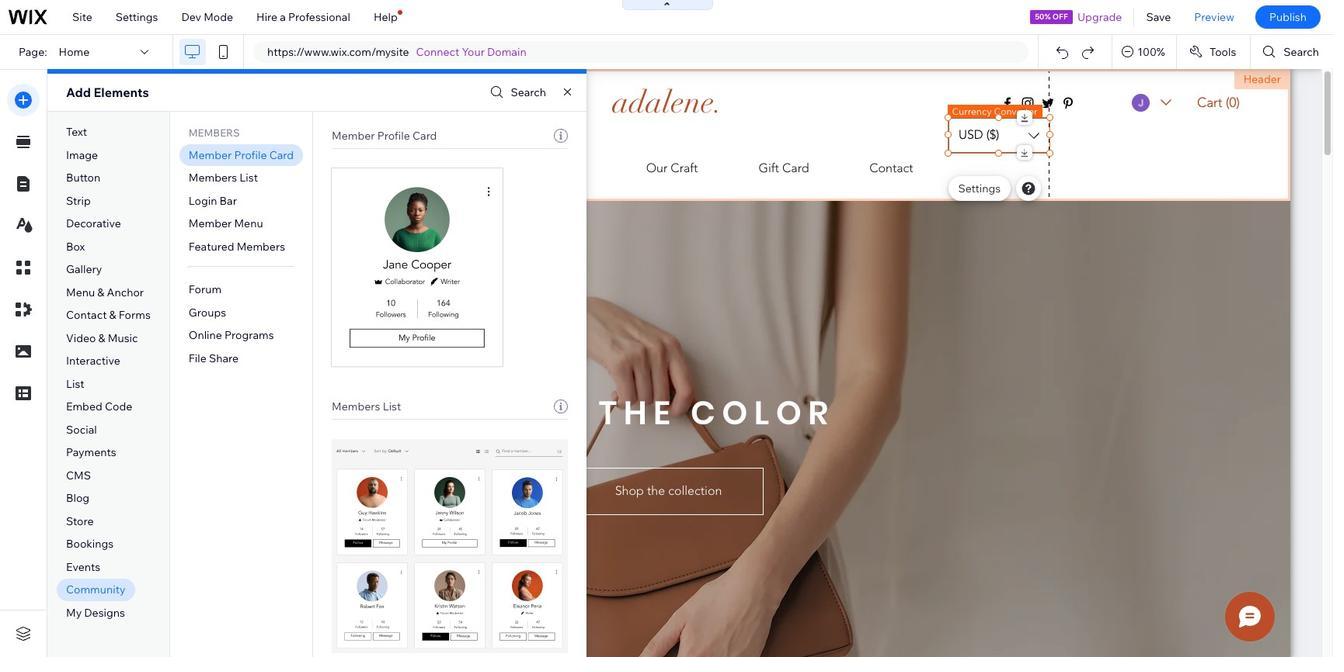 Task type: describe. For each thing, give the bounding box(es) containing it.
100% button
[[1113, 35, 1176, 69]]

publish
[[1269, 10, 1307, 24]]

forum
[[189, 283, 221, 297]]

off
[[1053, 12, 1068, 22]]

share
[[209, 352, 239, 366]]

0 vertical spatial menu
[[234, 217, 263, 231]]

save
[[1146, 10, 1171, 24]]

file share
[[189, 352, 239, 366]]

upgrade
[[1077, 10, 1122, 24]]

0 horizontal spatial menu
[[66, 286, 95, 300]]

1 vertical spatial member profile card
[[189, 148, 294, 162]]

domain
[[487, 45, 526, 59]]

0 horizontal spatial members list
[[189, 171, 258, 185]]

file
[[189, 352, 206, 366]]

0 horizontal spatial profile
[[234, 148, 267, 162]]

currency converter
[[952, 105, 1038, 117]]

video & music
[[66, 332, 138, 346]]

https://www.wix.com/mysite connect your domain
[[267, 45, 526, 59]]

login bar
[[189, 194, 237, 208]]

1 vertical spatial list
[[66, 377, 84, 391]]

50%
[[1035, 12, 1051, 22]]

add elements
[[66, 85, 149, 100]]

https://www.wix.com/mysite
[[267, 45, 409, 59]]

code
[[105, 400, 132, 414]]

featured
[[189, 240, 234, 254]]

add
[[66, 85, 91, 100]]

elements
[[94, 85, 149, 100]]

my designs
[[66, 607, 125, 621]]

0 horizontal spatial card
[[269, 148, 294, 162]]

0 vertical spatial member profile card
[[332, 129, 437, 143]]

0 vertical spatial settings
[[116, 10, 158, 24]]

dev mode
[[181, 10, 233, 24]]

programs
[[225, 329, 274, 343]]

currency
[[952, 105, 992, 117]]

events
[[66, 561, 100, 575]]

converter
[[994, 105, 1038, 117]]

dev
[[181, 10, 201, 24]]

login
[[189, 194, 217, 208]]

payments
[[66, 446, 116, 460]]

online programs
[[189, 329, 274, 343]]

anchor
[[107, 286, 144, 300]]

1 horizontal spatial settings
[[958, 181, 1001, 195]]

preview button
[[1183, 0, 1246, 34]]

interactive
[[66, 355, 120, 368]]

my
[[66, 607, 82, 621]]

strip
[[66, 194, 91, 208]]

designs
[[84, 607, 125, 621]]

menu & anchor
[[66, 286, 144, 300]]

embed code
[[66, 400, 132, 414]]

blog
[[66, 492, 89, 506]]

community
[[66, 584, 125, 598]]



Task type: locate. For each thing, give the bounding box(es) containing it.
2 horizontal spatial list
[[383, 400, 401, 414]]

publish button
[[1255, 5, 1321, 29]]

0 horizontal spatial member profile card
[[189, 148, 294, 162]]

decorative
[[66, 217, 121, 231]]

video
[[66, 332, 96, 346]]

settings down currency
[[958, 181, 1001, 195]]

hire
[[256, 10, 277, 24]]

& for menu
[[97, 286, 104, 300]]

site
[[72, 10, 92, 24]]

1 horizontal spatial profile
[[377, 129, 410, 143]]

social
[[66, 423, 97, 437]]

1 vertical spatial profile
[[234, 148, 267, 162]]

search button down publish button
[[1251, 35, 1333, 69]]

0 vertical spatial members list
[[189, 171, 258, 185]]

0 vertical spatial &
[[97, 286, 104, 300]]

0 horizontal spatial settings
[[116, 10, 158, 24]]

search
[[1284, 45, 1319, 59], [511, 85, 546, 99]]

& right video
[[98, 332, 105, 346]]

1 vertical spatial menu
[[66, 286, 95, 300]]

preview
[[1194, 10, 1234, 24]]

0 horizontal spatial search
[[511, 85, 546, 99]]

& left forms
[[109, 309, 116, 323]]

header
[[1243, 72, 1281, 86]]

1 vertical spatial search button
[[487, 81, 546, 104]]

menu
[[234, 217, 263, 231], [66, 286, 95, 300]]

button
[[66, 171, 100, 185]]

menu up featured members
[[234, 217, 263, 231]]

forms
[[119, 309, 151, 323]]

search down publish button
[[1284, 45, 1319, 59]]

embed
[[66, 400, 102, 414]]

100%
[[1137, 45, 1165, 59]]

your
[[462, 45, 485, 59]]

music
[[108, 332, 138, 346]]

0 vertical spatial list
[[240, 171, 258, 185]]

featured members
[[189, 240, 285, 254]]

mode
[[204, 10, 233, 24]]

help
[[374, 10, 398, 24]]

store
[[66, 515, 94, 529]]

a
[[280, 10, 286, 24]]

settings left dev
[[116, 10, 158, 24]]

tools
[[1209, 45, 1236, 59]]

home
[[59, 45, 90, 59]]

contact & forms
[[66, 309, 151, 323]]

text
[[66, 125, 87, 139]]

1 horizontal spatial members list
[[332, 400, 401, 414]]

2 vertical spatial member
[[189, 217, 232, 231]]

2 vertical spatial &
[[98, 332, 105, 346]]

search down domain
[[511, 85, 546, 99]]

bar
[[220, 194, 237, 208]]

0 vertical spatial search button
[[1251, 35, 1333, 69]]

0 vertical spatial search
[[1284, 45, 1319, 59]]

0 vertical spatial profile
[[377, 129, 410, 143]]

1 vertical spatial members list
[[332, 400, 401, 414]]

contact
[[66, 309, 107, 323]]

1 horizontal spatial card
[[412, 129, 437, 143]]

1 horizontal spatial menu
[[234, 217, 263, 231]]

cms
[[66, 469, 91, 483]]

tools button
[[1177, 35, 1250, 69]]

list
[[240, 171, 258, 185], [66, 377, 84, 391], [383, 400, 401, 414]]

image
[[66, 148, 98, 162]]

profile
[[377, 129, 410, 143], [234, 148, 267, 162]]

50% off
[[1035, 12, 1068, 22]]

menu down gallery
[[66, 286, 95, 300]]

& up contact & forms
[[97, 286, 104, 300]]

box
[[66, 240, 85, 254]]

member
[[332, 129, 375, 143], [189, 148, 232, 162], [189, 217, 232, 231]]

1 vertical spatial settings
[[958, 181, 1001, 195]]

save button
[[1135, 0, 1183, 34]]

0 horizontal spatial search button
[[487, 81, 546, 104]]

connect
[[416, 45, 459, 59]]

& for video
[[98, 332, 105, 346]]

groups
[[189, 306, 226, 320]]

1 vertical spatial search
[[511, 85, 546, 99]]

search button down domain
[[487, 81, 546, 104]]

0 horizontal spatial list
[[66, 377, 84, 391]]

1 vertical spatial member
[[189, 148, 232, 162]]

settings
[[116, 10, 158, 24], [958, 181, 1001, 195]]

1 vertical spatial card
[[269, 148, 294, 162]]

0 vertical spatial card
[[412, 129, 437, 143]]

&
[[97, 286, 104, 300], [109, 309, 116, 323], [98, 332, 105, 346]]

members
[[189, 126, 240, 139], [189, 171, 237, 185], [237, 240, 285, 254], [332, 400, 380, 414]]

online
[[189, 329, 222, 343]]

search button
[[1251, 35, 1333, 69], [487, 81, 546, 104]]

0 vertical spatial member
[[332, 129, 375, 143]]

1 horizontal spatial search
[[1284, 45, 1319, 59]]

& for contact
[[109, 309, 116, 323]]

1 vertical spatial &
[[109, 309, 116, 323]]

hire a professional
[[256, 10, 350, 24]]

members list
[[189, 171, 258, 185], [332, 400, 401, 414]]

card
[[412, 129, 437, 143], [269, 148, 294, 162]]

professional
[[288, 10, 350, 24]]

2 vertical spatial list
[[383, 400, 401, 414]]

1 horizontal spatial list
[[240, 171, 258, 185]]

member menu
[[189, 217, 263, 231]]

1 horizontal spatial search button
[[1251, 35, 1333, 69]]

bookings
[[66, 538, 114, 552]]

gallery
[[66, 263, 102, 277]]

member profile card
[[332, 129, 437, 143], [189, 148, 294, 162]]

1 horizontal spatial member profile card
[[332, 129, 437, 143]]



Task type: vqa. For each thing, say whether or not it's contained in the screenshot.
middle and
no



